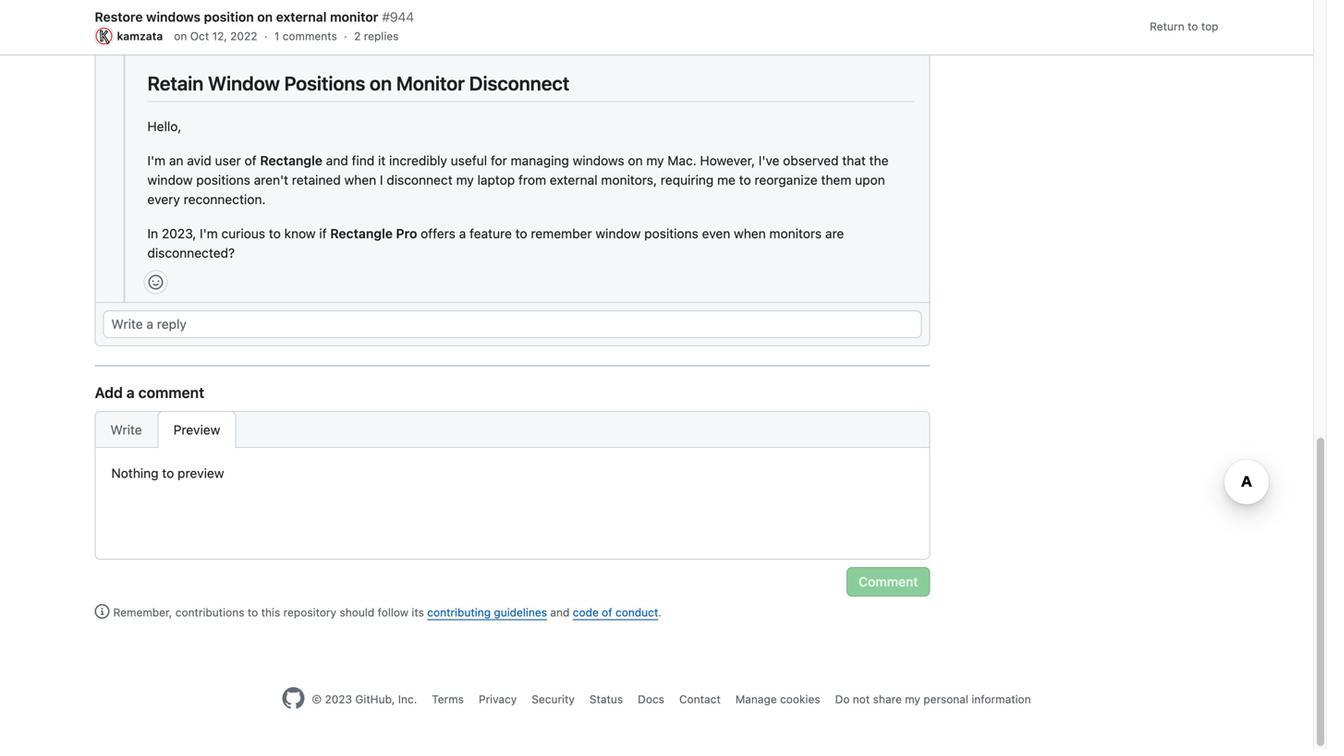 Task type: describe. For each thing, give the bounding box(es) containing it.
1
[[274, 30, 280, 43]]

code of conduct link
[[573, 607, 659, 620]]

add
[[95, 384, 123, 402]]

observed
[[783, 153, 839, 168]]

manage cookies button
[[736, 692, 821, 708]]

pro
[[396, 226, 417, 241]]

inc.
[[398, 694, 417, 706]]

window inside and find it incredibly useful for managing windows on my mac. however, i've observed that the window positions aren't retained when i disconnect my laptop from external monitors, requiring me to reorganize them upon every reconnection.
[[147, 172, 193, 188]]

on inside and find it incredibly useful for managing windows on my mac. however, i've observed that the window positions aren't retained when i disconnect my laptop from external monitors, requiring me to reorganize them upon every reconnection.
[[628, 153, 643, 168]]

1 · from the left
[[264, 30, 268, 43]]

info image
[[95, 605, 110, 620]]

1 horizontal spatial rectangle
[[330, 226, 393, 241]]

in 2023, i'm curious to know if rectangle pro
[[147, 226, 417, 241]]

1 horizontal spatial from
[[557, 31, 585, 47]]

user
[[215, 153, 241, 168]]

1 horizontal spatial positions
[[372, 31, 426, 47]]

2022
[[230, 30, 257, 43]]

code
[[573, 607, 599, 620]]

© 2023 github, inc.
[[312, 694, 417, 706]]

kamzata
[[117, 30, 163, 43]]

when
[[430, 31, 464, 47]]

incredibly
[[389, 153, 447, 168]]

i
[[380, 172, 383, 188]]

kamzata link
[[95, 27, 167, 45]]

restore windows position on external monitor link
[[95, 7, 379, 27]]

personal
[[924, 694, 969, 706]]

and inside and find it incredibly useful for managing windows on my mac. however, i've observed that the window positions aren't retained when i disconnect my laptop from external monitors, requiring me to reorganize them upon every reconnection.
[[326, 153, 348, 168]]

feature
[[470, 226, 512, 241]]

remember,
[[113, 607, 172, 620]]

monitor
[[396, 72, 465, 95]]

security link
[[532, 694, 575, 706]]

requiring
[[661, 172, 714, 188]]

when inside and find it incredibly useful for managing windows on my mac. however, i've observed that the window positions aren't retained when i disconnect my laptop from external monitors, requiring me to reorganize them upon every reconnection.
[[344, 172, 377, 188]]

a for add
[[127, 384, 135, 402]]

manage cookies
[[736, 694, 821, 706]]

remember
[[252, 31, 317, 47]]

restore
[[95, 9, 143, 25]]

1 horizontal spatial my
[[647, 153, 664, 168]]

i've
[[759, 153, 780, 168]]

@bigplayer ai image
[[110, 0, 138, 28]]

1 horizontal spatial of
[[602, 607, 613, 620]]

repository
[[284, 607, 337, 620]]

0 vertical spatial i'm
[[147, 153, 166, 168]]

manage
[[736, 694, 777, 706]]

contributing
[[427, 607, 491, 620]]

disconnecting
[[468, 31, 554, 47]]

write button
[[95, 412, 158, 449]]

write a reply
[[111, 317, 187, 332]]

avid
[[187, 153, 212, 168]]

@kamzata image
[[95, 27, 113, 45]]

preview button
[[158, 412, 236, 449]]

remember, contributions to this repository should follow     its contributing guidelines and code of conduct .
[[113, 607, 662, 620]]

bigplayer-ai link
[[147, 4, 222, 21]]

monitors
[[588, 31, 641, 47]]

comment
[[859, 575, 919, 590]]

docs link
[[638, 694, 665, 706]]

retained
[[292, 172, 341, 188]]

disconnect
[[387, 172, 453, 188]]

share
[[873, 694, 902, 706]]

are
[[826, 226, 845, 241]]

terms link
[[432, 694, 464, 706]]

contributions
[[175, 607, 245, 620]]

to inside and find it incredibly useful for managing windows on my mac. however, i've observed that the window positions aren't retained when i disconnect my laptop from external monitors, requiring me to reorganize them upon every reconnection.
[[739, 172, 751, 188]]

however,
[[700, 153, 755, 168]]

contributing guidelines link
[[427, 607, 547, 620]]

security
[[532, 694, 575, 706]]

it
[[378, 153, 386, 168]]

©
[[312, 694, 322, 706]]

useful
[[451, 153, 487, 168]]

a for offers
[[459, 226, 466, 241]]

managing
[[511, 153, 569, 168]]

12,
[[212, 30, 227, 43]]

reorganize
[[755, 172, 818, 188]]

reply
[[157, 317, 187, 332]]

return to top
[[1150, 20, 1219, 33]]

retain
[[147, 72, 204, 95]]

an
[[169, 153, 184, 168]]

0 horizontal spatial of
[[245, 153, 257, 168]]

contact link
[[680, 694, 721, 706]]

i'm an avid user of rectangle
[[147, 153, 323, 168]]

disconnected?
[[147, 246, 235, 261]]

me
[[718, 172, 736, 188]]



Task type: locate. For each thing, give the bounding box(es) containing it.
my right share
[[905, 694, 921, 706]]

a for write
[[147, 317, 154, 332]]

1 vertical spatial when
[[734, 226, 766, 241]]

when down find
[[344, 172, 377, 188]]

· left 1
[[264, 30, 268, 43]]

1 vertical spatial positions
[[645, 226, 699, 241]]

my inside button
[[905, 694, 921, 706]]

positions inside and find it incredibly useful for managing windows on my mac. however, i've observed that the window positions aren't retained when i disconnect my laptop from external monitors, requiring me to reorganize them upon every reconnection.
[[196, 172, 250, 188]]

request:
[[196, 31, 249, 47]]

and
[[326, 153, 348, 168], [551, 607, 570, 620]]

0 horizontal spatial external
[[276, 9, 327, 25]]

1 vertical spatial positions
[[284, 72, 366, 95]]

1 vertical spatial i'm
[[200, 226, 218, 241]]

follow
[[378, 607, 409, 620]]

0 horizontal spatial positions
[[284, 72, 366, 95]]

1 horizontal spatial and
[[551, 607, 570, 620]]

window inside offers a feature to remember window positions even when monitors are disconnected?
[[596, 226, 641, 241]]

do
[[836, 694, 850, 706]]

0 horizontal spatial positions
[[196, 172, 250, 188]]

write inside write button
[[110, 423, 142, 438]]

when right even
[[734, 226, 766, 241]]

for
[[491, 153, 507, 168]]

external down managing
[[550, 172, 598, 188]]

nothing
[[111, 466, 159, 481]]

0 vertical spatial when
[[344, 172, 377, 188]]

a left the "reply"
[[147, 317, 154, 332]]

contact
[[680, 694, 721, 706]]

positions down #944
[[372, 31, 426, 47]]

0 vertical spatial positions
[[372, 31, 426, 47]]

positions
[[196, 172, 250, 188], [645, 226, 699, 241]]

ai
[[211, 5, 222, 20]]

positions left even
[[645, 226, 699, 241]]

0 horizontal spatial and
[[326, 153, 348, 168]]

offers a feature to remember window positions even when monitors are disconnected?
[[147, 226, 845, 261]]

write down add
[[110, 423, 142, 438]]

1 horizontal spatial i'm
[[200, 226, 218, 241]]

oct
[[190, 30, 209, 43]]

write
[[111, 317, 143, 332], [110, 423, 142, 438]]

0 vertical spatial positions
[[196, 172, 250, 188]]

rectangle right if
[[330, 226, 393, 241]]

guidelines
[[494, 607, 547, 620]]

1 vertical spatial write
[[110, 423, 142, 438]]

status link
[[590, 694, 623, 706]]

1 vertical spatial from
[[519, 172, 547, 188]]

i'm
[[147, 153, 166, 168], [200, 226, 218, 241]]

homepage image
[[282, 688, 305, 710]]

1 horizontal spatial when
[[734, 226, 766, 241]]

2023
[[325, 694, 352, 706]]

status
[[590, 694, 623, 706]]

monitors
[[770, 226, 822, 241]]

.
[[659, 607, 662, 620]]

to left this
[[248, 607, 258, 620]]

1 vertical spatial of
[[602, 607, 613, 620]]

0 vertical spatial window
[[321, 31, 369, 47]]

1 vertical spatial windows
[[573, 153, 625, 168]]

positions
[[372, 31, 426, 47], [284, 72, 366, 95]]

do not share my personal information
[[836, 694, 1032, 706]]

to right me
[[739, 172, 751, 188]]

2 vertical spatial a
[[127, 384, 135, 402]]

preview
[[178, 466, 224, 481]]

0 vertical spatial write
[[111, 317, 143, 332]]

my
[[647, 153, 664, 168], [456, 172, 474, 188], [905, 694, 921, 706]]

1 vertical spatial and
[[551, 607, 570, 620]]

0 vertical spatial window
[[147, 172, 193, 188]]

from left 'monitors'
[[557, 31, 585, 47]]

a inside button
[[147, 317, 154, 332]]

return
[[1150, 20, 1185, 33]]

2023,
[[162, 226, 196, 241]]

1 vertical spatial my
[[456, 172, 474, 188]]

know
[[284, 226, 316, 241]]

in
[[147, 226, 158, 241]]

and find it incredibly useful for managing windows on my mac. however, i've observed that the window positions aren't retained when i disconnect my laptop from external monitors, requiring me to reorganize them upon every reconnection.
[[147, 153, 889, 207]]

do not share my personal information button
[[836, 692, 1032, 708]]

restore windows position on external monitor #944
[[95, 9, 414, 25]]

positions inside offers a feature to remember window positions even when monitors are disconnected?
[[645, 226, 699, 241]]

and left find
[[326, 153, 348, 168]]

window down 2022
[[208, 72, 280, 95]]

windows up feature
[[146, 9, 201, 25]]

window down monitors,
[[596, 226, 641, 241]]

#944
[[382, 9, 414, 25]]

0 horizontal spatial i'm
[[147, 153, 166, 168]]

2 horizontal spatial my
[[905, 694, 921, 706]]

not
[[853, 694, 870, 706]]

to left know
[[269, 226, 281, 241]]

terms
[[432, 694, 464, 706]]

my down useful
[[456, 172, 474, 188]]

if
[[319, 226, 327, 241]]

window down an
[[147, 172, 193, 188]]

1 vertical spatial a
[[147, 317, 154, 332]]

docs
[[638, 694, 665, 706]]

privacy link
[[479, 694, 517, 706]]

windows up monitors,
[[573, 153, 625, 168]]

from down managing
[[519, 172, 547, 188]]

to inside offers a feature to remember window positions even when monitors are disconnected?
[[516, 226, 528, 241]]

return to top link
[[1150, 3, 1219, 49]]

0 horizontal spatial my
[[456, 172, 474, 188]]

0 horizontal spatial ·
[[264, 30, 268, 43]]

to left top
[[1188, 20, 1199, 33]]

1 vertical spatial window
[[208, 72, 280, 95]]

0 vertical spatial windows
[[146, 9, 201, 25]]

hello,
[[147, 119, 182, 134]]

a right "offers"
[[459, 226, 466, 241]]

rectangle
[[260, 153, 323, 168], [330, 226, 393, 241]]

on oct 12, 2022 · 1 comments · 2 replies
[[174, 30, 399, 43]]

my left mac.
[[647, 153, 664, 168]]

laptop
[[478, 172, 515, 188]]

0 vertical spatial a
[[459, 226, 466, 241]]

0 horizontal spatial windows
[[146, 9, 201, 25]]

mac.
[[668, 153, 697, 168]]

external
[[276, 9, 327, 25], [550, 172, 598, 188]]

feature
[[147, 31, 193, 47]]

0 vertical spatial of
[[245, 153, 257, 168]]

bigplayer-ai yesterday
[[147, 5, 287, 20]]

external up comments
[[276, 9, 327, 25]]

top
[[1202, 20, 1219, 33]]

remember
[[531, 226, 592, 241]]

disconnect
[[469, 72, 570, 95]]

i'm up disconnected?
[[200, 226, 218, 241]]

monitor
[[330, 9, 379, 25]]

feature request: remember window positions when disconnecting from monitors
[[147, 31, 641, 47]]

write for write a reply
[[111, 317, 143, 332]]

1 horizontal spatial positions
[[645, 226, 699, 241]]

yesterday link
[[229, 3, 287, 22]]

comment
[[138, 384, 204, 402]]

write for write
[[110, 423, 142, 438]]

of right code
[[602, 607, 613, 620]]

add or remove reactions image
[[148, 275, 163, 290]]

windows inside and find it incredibly useful for managing windows on my mac. however, i've observed that the window positions aren't retained when i disconnect my laptop from external monitors, requiring me to reorganize them upon every reconnection.
[[573, 153, 625, 168]]

1 vertical spatial rectangle
[[330, 226, 393, 241]]

the
[[870, 153, 889, 168]]

offers
[[421, 226, 456, 241]]

positions up reconnection.
[[196, 172, 250, 188]]

them
[[822, 172, 852, 188]]

to right feature
[[516, 226, 528, 241]]

1 horizontal spatial window
[[596, 226, 641, 241]]

2 vertical spatial my
[[905, 694, 921, 706]]

from inside and find it incredibly useful for managing windows on my mac. however, i've observed that the window positions aren't retained when i disconnect my laptop from external monitors, requiring me to reorganize them upon every reconnection.
[[519, 172, 547, 188]]

1 horizontal spatial ·
[[344, 30, 347, 43]]

1 horizontal spatial window
[[321, 31, 369, 47]]

write a reply button
[[103, 311, 922, 338]]

cookies
[[781, 694, 821, 706]]

a right add
[[127, 384, 135, 402]]

0 horizontal spatial when
[[344, 172, 377, 188]]

should
[[340, 607, 375, 620]]

· left 2
[[344, 30, 347, 43]]

retain window positions on monitor disconnect
[[147, 72, 570, 95]]

add or remove reactions element
[[144, 271, 168, 295]]

write inside write a reply button
[[111, 317, 143, 332]]

write left the "reply"
[[111, 317, 143, 332]]

this
[[261, 607, 280, 620]]

and left code
[[551, 607, 570, 620]]

0 vertical spatial my
[[647, 153, 664, 168]]

positions down comments
[[284, 72, 366, 95]]

1 horizontal spatial external
[[550, 172, 598, 188]]

a
[[459, 226, 466, 241], [147, 317, 154, 332], [127, 384, 135, 402]]

rectangle up aren't
[[260, 153, 323, 168]]

window down monitor
[[321, 31, 369, 47]]

comment button
[[847, 568, 931, 597]]

external inside and find it incredibly useful for managing windows on my mac. however, i've observed that the window positions aren't retained when i disconnect my laptop from external monitors, requiring me to reorganize them upon every reconnection.
[[550, 172, 598, 188]]

even
[[702, 226, 731, 241]]

information
[[972, 694, 1032, 706]]

of right "user"
[[245, 153, 257, 168]]

2 horizontal spatial a
[[459, 226, 466, 241]]

2 · from the left
[[344, 30, 347, 43]]

0 horizontal spatial window
[[147, 172, 193, 188]]

to left preview at the bottom left
[[162, 466, 174, 481]]

bigplayer-
[[147, 5, 211, 20]]

every
[[147, 192, 180, 207]]

0 vertical spatial from
[[557, 31, 585, 47]]

0 horizontal spatial a
[[127, 384, 135, 402]]

0 vertical spatial and
[[326, 153, 348, 168]]

from
[[557, 31, 585, 47], [519, 172, 547, 188]]

when inside offers a feature to remember window positions even when monitors are disconnected?
[[734, 226, 766, 241]]

1 vertical spatial window
[[596, 226, 641, 241]]

0 horizontal spatial from
[[519, 172, 547, 188]]

0 vertical spatial rectangle
[[260, 153, 323, 168]]

add a comment tab list
[[95, 412, 236, 449]]

1 horizontal spatial a
[[147, 317, 154, 332]]

0 vertical spatial external
[[276, 9, 327, 25]]

conduct
[[616, 607, 659, 620]]

find
[[352, 153, 375, 168]]

i'm left an
[[147, 153, 166, 168]]

1 vertical spatial external
[[550, 172, 598, 188]]

replies
[[364, 30, 399, 43]]

0 horizontal spatial rectangle
[[260, 153, 323, 168]]

github,
[[355, 694, 395, 706]]

1 horizontal spatial windows
[[573, 153, 625, 168]]

a inside offers a feature to remember window positions even when monitors are disconnected?
[[459, 226, 466, 241]]

0 horizontal spatial window
[[208, 72, 280, 95]]



Task type: vqa. For each thing, say whether or not it's contained in the screenshot.
the book image
no



